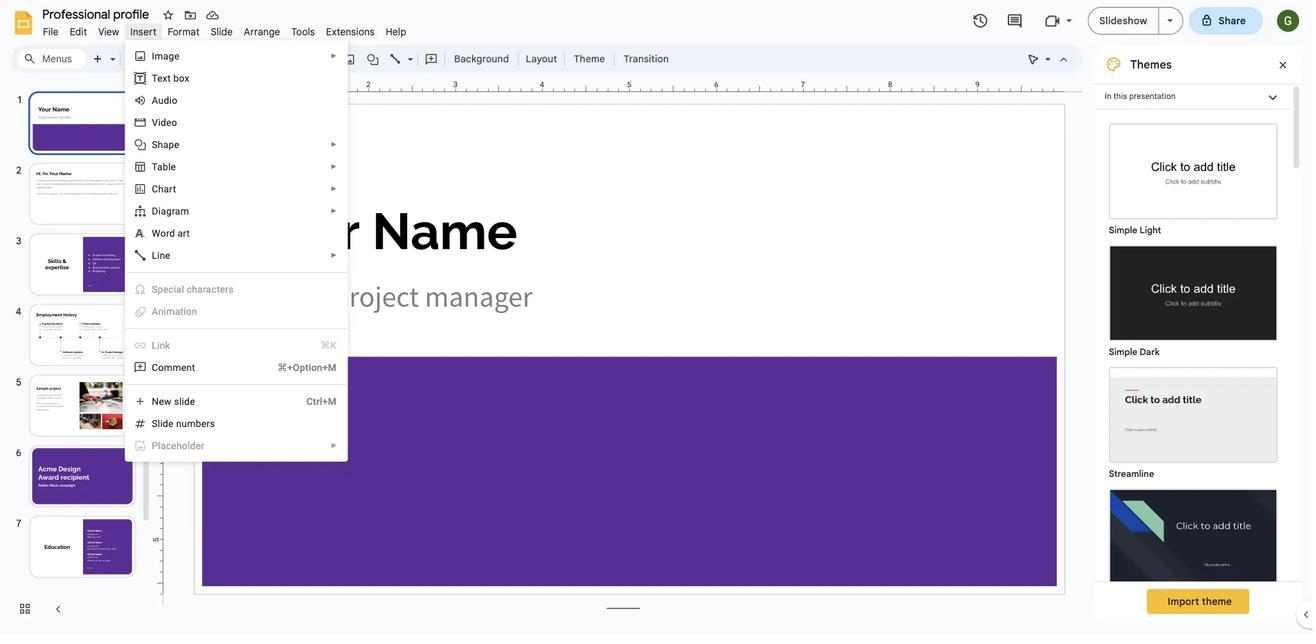 Task type: vqa. For each thing, say whether or not it's contained in the screenshot.
second Total points possible for this question. note from the bottom
no



Task type: describe. For each thing, give the bounding box(es) containing it.
h
[[158, 183, 164, 195]]

Menus field
[[17, 49, 87, 69]]

ew
[[159, 396, 172, 407]]

file menu item
[[37, 24, 64, 40]]

line q element
[[152, 250, 175, 261]]

a u dio
[[152, 95, 178, 106]]

⌘k
[[321, 340, 337, 351]]

line
[[152, 250, 171, 261]]

c h art
[[152, 183, 176, 195]]

insert menu item
[[125, 24, 162, 40]]

ideo
[[158, 117, 177, 128]]

e
[[168, 418, 174, 429]]

⌘k element
[[304, 339, 337, 353]]

menu item containing p
[[126, 435, 347, 457]]

p
[[152, 440, 158, 452]]

numbers
[[176, 418, 215, 429]]

art for c h art
[[164, 183, 176, 195]]

⌘+option+m
[[278, 362, 337, 373]]

ord
[[160, 228, 175, 239]]

this
[[1114, 91, 1128, 101]]

slid e numbers
[[152, 418, 215, 429]]

transition button
[[618, 48, 675, 69]]

k
[[165, 340, 170, 351]]

⌘+option+m element
[[261, 361, 337, 375]]

main toolbar
[[86, 48, 676, 69]]

c
[[152, 183, 158, 195]]

ial
[[174, 284, 184, 295]]

6 ► from the top
[[331, 251, 338, 259]]

spe
[[152, 284, 169, 295]]

slide
[[211, 26, 233, 38]]

shape image
[[365, 49, 381, 69]]

art for w ord art
[[178, 228, 190, 239]]

theme
[[1203, 596, 1233, 608]]

a for nimation
[[152, 306, 158, 317]]

share
[[1219, 15, 1247, 27]]

ext
[[157, 72, 171, 84]]

import theme
[[1168, 596, 1233, 608]]

slide menu item
[[205, 24, 239, 40]]

in this presentation tab
[[1095, 84, 1292, 109]]

Focus radio
[[1103, 482, 1285, 604]]

tools
[[292, 26, 315, 38]]

menu item containing lin
[[126, 335, 347, 357]]

simple dark
[[1110, 347, 1160, 358]]

laceholder
[[158, 440, 204, 452]]

dark
[[1140, 347, 1160, 358]]

insert
[[130, 26, 157, 38]]

simple light
[[1110, 225, 1162, 236]]

n ew slide
[[152, 396, 195, 407]]

v
[[152, 117, 158, 128]]

audio u element
[[152, 95, 182, 106]]

ctrl+m element
[[290, 395, 337, 409]]

tools menu item
[[286, 24, 321, 40]]

presentation
[[1130, 91, 1176, 101]]

Rename text field
[[37, 6, 157, 22]]

themes section
[[1095, 45, 1303, 634]]

spe c ial characters
[[152, 284, 234, 295]]

image i element
[[152, 50, 184, 62]]

w
[[152, 228, 160, 239]]

► for art
[[331, 185, 338, 193]]

import theme button
[[1148, 589, 1250, 614]]

diagram d element
[[152, 205, 193, 217]]

light
[[1140, 225, 1162, 236]]

d
[[152, 205, 158, 217]]

help
[[386, 26, 407, 38]]

Simple Light radio
[[1103, 116, 1285, 634]]

b
[[163, 161, 168, 172]]

characters
[[187, 284, 234, 295]]

focus image
[[1111, 490, 1277, 584]]

mode and view toolbar
[[1023, 45, 1076, 73]]

import
[[1168, 596, 1200, 608]]

co
[[152, 362, 164, 373]]

themes
[[1131, 57, 1172, 71]]

box
[[173, 72, 190, 84]]

edit menu item
[[64, 24, 93, 40]]

format menu item
[[162, 24, 205, 40]]



Task type: locate. For each thing, give the bounding box(es) containing it.
themes application
[[0, 0, 1314, 634]]

placeholder p element
[[152, 440, 209, 452]]

option group inside themes section
[[1095, 109, 1292, 634]]

a left the dio on the top of the page
[[152, 95, 158, 106]]

new slide n element
[[152, 396, 199, 407]]

1 simple from the top
[[1110, 225, 1138, 236]]

view
[[98, 26, 119, 38]]

a down spe
[[152, 306, 158, 317]]

presentation options image
[[1168, 19, 1174, 22]]

arrange menu item
[[239, 24, 286, 40]]

special characters c element
[[152, 284, 238, 295]]

menu item down characters
[[126, 301, 347, 323]]

theme button
[[568, 48, 612, 69]]

shape s element
[[152, 139, 184, 150]]

slideshow
[[1100, 15, 1148, 27]]

theme
[[574, 53, 605, 65]]

1 menu item from the top
[[126, 278, 347, 301]]

s
[[152, 139, 158, 150]]

Simple Dark radio
[[1103, 238, 1285, 360]]

4 ► from the top
[[331, 185, 338, 193]]

chart h element
[[152, 183, 180, 195]]

a
[[152, 95, 158, 106], [152, 306, 158, 317]]

simple for simple dark
[[1110, 347, 1138, 358]]

menu
[[105, 0, 348, 462]]

in
[[1105, 91, 1112, 101]]

simple left light at top
[[1110, 225, 1138, 236]]

i
[[152, 50, 155, 62]]

5 ► from the top
[[331, 207, 338, 215]]

ment
[[173, 362, 195, 373]]

w ord art
[[152, 228, 190, 239]]

insert image image
[[342, 49, 358, 69]]

menu inside themes application
[[105, 0, 348, 462]]

7 ► from the top
[[331, 442, 338, 450]]

arrange
[[244, 26, 280, 38]]

link k element
[[152, 340, 174, 351]]

3 ► from the top
[[331, 163, 338, 171]]

lin
[[152, 340, 165, 351]]

► for d iagram
[[331, 207, 338, 215]]

simple inside simple dark option
[[1110, 347, 1138, 358]]

simple
[[1110, 225, 1138, 236], [1110, 347, 1138, 358]]

iagram
[[158, 205, 189, 217]]

i mage
[[152, 50, 180, 62]]

hape
[[158, 139, 180, 150]]

a for u
[[152, 95, 158, 106]]

lin k
[[152, 340, 170, 351]]

view menu item
[[93, 24, 125, 40]]

0 vertical spatial simple
[[1110, 225, 1138, 236]]

► for i mage
[[331, 52, 338, 60]]

format
[[168, 26, 200, 38]]

► for p laceholder
[[331, 442, 338, 450]]

a nimation
[[152, 306, 197, 317]]

1 horizontal spatial art
[[178, 228, 190, 239]]

t
[[152, 72, 157, 84]]

art right 'c'
[[164, 183, 176, 195]]

ta b le
[[152, 161, 176, 172]]

layout button
[[522, 48, 562, 69]]

simple left dark
[[1110, 347, 1138, 358]]

2 menu item from the top
[[126, 301, 347, 323]]

comment m element
[[152, 362, 200, 373]]

co m ment
[[152, 362, 195, 373]]

transition
[[624, 53, 669, 65]]

slide
[[174, 396, 195, 407]]

2 ► from the top
[[331, 141, 338, 149]]

help menu item
[[380, 24, 412, 40]]

1 vertical spatial art
[[178, 228, 190, 239]]

text box t element
[[152, 72, 194, 84]]

► for le
[[331, 163, 338, 171]]

ctrl+m
[[307, 396, 337, 407]]

1 vertical spatial simple
[[1110, 347, 1138, 358]]

3 menu item from the top
[[126, 335, 347, 357]]

art right ord
[[178, 228, 190, 239]]

option group
[[1095, 109, 1292, 634]]

p laceholder
[[152, 440, 204, 452]]

menu item down numbers
[[126, 435, 347, 457]]

share button
[[1190, 7, 1264, 35]]

menu containing i
[[105, 0, 348, 462]]

u
[[158, 95, 164, 106]]

table b element
[[152, 161, 180, 172]]

layout
[[526, 53, 557, 65]]

simple for simple light
[[1110, 225, 1138, 236]]

1 ► from the top
[[331, 52, 338, 60]]

edit
[[70, 26, 87, 38]]

ta
[[152, 161, 163, 172]]

menu bar
[[37, 18, 412, 41]]

menu item up "ment"
[[126, 335, 347, 357]]

1 a from the top
[[152, 95, 158, 106]]

word art w element
[[152, 228, 194, 239]]

c
[[169, 284, 174, 295]]

simple inside simple light option
[[1110, 225, 1138, 236]]

0 vertical spatial a
[[152, 95, 158, 106]]

le
[[168, 161, 176, 172]]

► for s hape
[[331, 141, 338, 149]]

4 menu item from the top
[[126, 435, 347, 457]]

art
[[164, 183, 176, 195], [178, 228, 190, 239]]

slide numbers e element
[[152, 418, 219, 429]]

extensions menu item
[[321, 24, 380, 40]]

file
[[43, 26, 59, 38]]

d iagram
[[152, 205, 189, 217]]

select line image
[[404, 50, 413, 55]]

mage
[[155, 50, 180, 62]]

nimation
[[158, 306, 197, 317]]

s hape
[[152, 139, 180, 150]]

option group containing simple light
[[1095, 109, 1292, 634]]

background button
[[448, 48, 516, 69]]

menu item containing spe
[[126, 278, 347, 301]]

video v element
[[152, 117, 181, 128]]

m
[[164, 362, 173, 373]]

menu bar inside menu bar banner
[[37, 18, 412, 41]]

2 simple from the top
[[1110, 347, 1138, 358]]

0 vertical spatial art
[[164, 183, 176, 195]]

background
[[454, 53, 509, 65]]

menu item up nimation at the left of the page
[[126, 278, 347, 301]]

dio
[[164, 95, 178, 106]]

slid
[[152, 418, 168, 429]]

menu bar banner
[[0, 0, 1314, 634]]

navigation inside themes application
[[0, 78, 152, 634]]

menu item
[[126, 278, 347, 301], [126, 301, 347, 323], [126, 335, 347, 357], [126, 435, 347, 457]]

streamline
[[1110, 469, 1155, 480]]

extensions
[[326, 26, 375, 38]]

menu bar containing file
[[37, 18, 412, 41]]

slideshow button
[[1088, 7, 1160, 35]]

Star checkbox
[[159, 6, 178, 25]]

new slide with layout image
[[107, 50, 116, 55]]

►
[[331, 52, 338, 60], [331, 141, 338, 149], [331, 163, 338, 171], [331, 185, 338, 193], [331, 207, 338, 215], [331, 251, 338, 259], [331, 442, 338, 450]]

v ideo
[[152, 117, 177, 128]]

t ext box
[[152, 72, 190, 84]]

Streamline radio
[[1103, 360, 1285, 482]]

animation a element
[[152, 306, 201, 317]]

menu item containing a
[[126, 301, 347, 323]]

n
[[152, 396, 159, 407]]

2 a from the top
[[152, 306, 158, 317]]

in this presentation
[[1105, 91, 1176, 101]]

0 horizontal spatial art
[[164, 183, 176, 195]]

navigation
[[0, 78, 152, 634]]

1 vertical spatial a
[[152, 306, 158, 317]]



